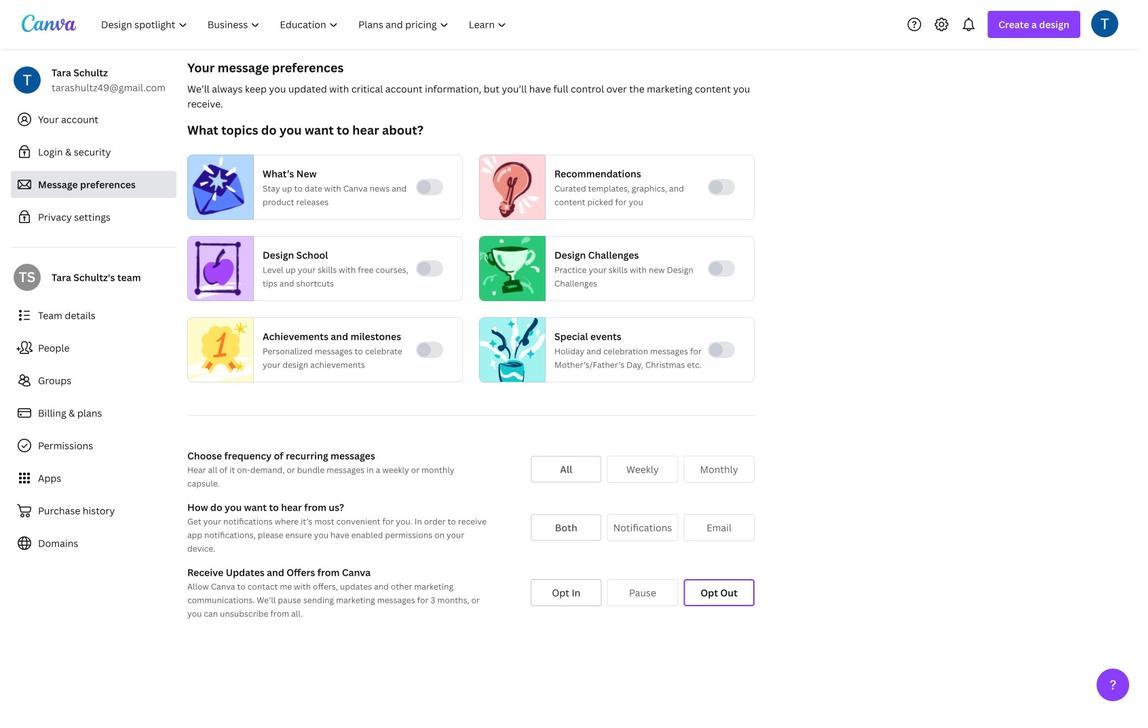 Task type: vqa. For each thing, say whether or not it's contained in the screenshot.
Tara Schultz's team image
yes



Task type: locate. For each thing, give the bounding box(es) containing it.
tara schultz's team element
[[14, 264, 41, 291]]

None button
[[531, 456, 602, 483], [607, 456, 678, 483], [684, 456, 755, 483], [531, 515, 602, 542], [607, 515, 678, 542], [684, 515, 755, 542], [531, 580, 602, 607], [607, 580, 678, 607], [684, 580, 755, 607], [531, 456, 602, 483], [607, 456, 678, 483], [684, 456, 755, 483], [531, 515, 602, 542], [607, 515, 678, 542], [684, 515, 755, 542], [531, 580, 602, 607], [607, 580, 678, 607], [684, 580, 755, 607]]

topic image
[[188, 155, 248, 220], [480, 155, 540, 220], [188, 236, 248, 301], [480, 236, 540, 301], [188, 315, 253, 386], [480, 315, 545, 386]]

top level navigation element
[[92, 11, 518, 38]]



Task type: describe. For each thing, give the bounding box(es) containing it.
tara schultz image
[[1092, 10, 1119, 37]]

tara schultz's team image
[[14, 264, 41, 291]]



